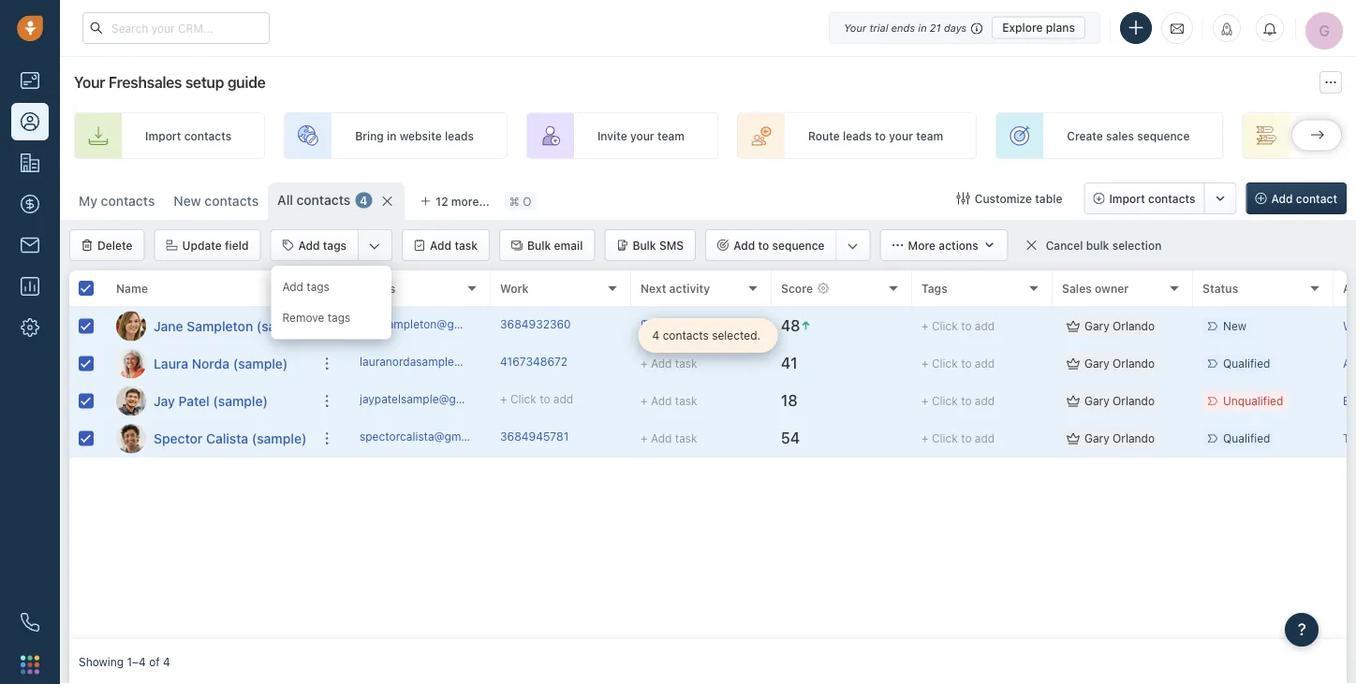 Task type: vqa. For each thing, say whether or not it's contained in the screenshot.
Accounts at the left
no



Task type: locate. For each thing, give the bounding box(es) containing it.
set
[[1314, 129, 1332, 142]]

press space to deselect this row. row up 54
[[350, 383, 1357, 421]]

1 vertical spatial add tags
[[282, 281, 330, 294]]

add for 41
[[975, 357, 995, 370]]

add to sequence group
[[706, 230, 871, 261]]

1 row group from the left
[[69, 308, 350, 458]]

invite your team link
[[527, 112, 719, 159]]

menu
[[271, 266, 392, 339]]

1 vertical spatial tags
[[307, 281, 330, 294]]

1 container_wx8msf4aqz5i3rn1 image from the top
[[1067, 395, 1080, 408]]

import up selection
[[1110, 192, 1146, 205]]

0 vertical spatial ac
[[1344, 282, 1357, 295]]

press space to deselect this row. row containing spector calista (sample)
[[69, 421, 350, 458]]

1 horizontal spatial sequence
[[1138, 129, 1190, 142]]

add task button
[[402, 230, 490, 261]]

1 horizontal spatial 4
[[360, 194, 368, 207]]

4 inside 'grid'
[[653, 329, 660, 342]]

1 vertical spatial import contacts
[[1110, 192, 1196, 205]]

click for 41
[[932, 357, 958, 370]]

my contacts button
[[69, 183, 164, 220], [79, 193, 155, 209]]

(sample) right sampleton
[[257, 319, 311, 334]]

bulk left email
[[528, 239, 551, 252]]

3684945781
[[500, 430, 569, 444]]

contacts up selection
[[1149, 192, 1196, 205]]

1 horizontal spatial your
[[844, 22, 867, 34]]

import
[[145, 129, 181, 142], [1110, 192, 1146, 205]]

0 vertical spatial 4
[[360, 194, 368, 207]]

table
[[1036, 192, 1063, 205]]

contacts right all at left top
[[297, 193, 351, 208]]

add tags up remove
[[282, 281, 330, 294]]

+
[[922, 320, 929, 333], [922, 357, 929, 370], [641, 357, 648, 371], [500, 393, 507, 406], [922, 395, 929, 408], [641, 395, 648, 408], [922, 432, 929, 445], [641, 432, 648, 446]]

gary orlando for 54
[[1085, 432, 1155, 445]]

0 horizontal spatial leads
[[445, 129, 474, 142]]

add tags
[[298, 239, 347, 252], [282, 281, 330, 294]]

new down status
[[1224, 320, 1247, 333]]

4 + click to add from the top
[[922, 432, 995, 445]]

invite your team
[[598, 129, 685, 142]]

1 qualified from the top
[[1224, 357, 1271, 370]]

import contacts
[[145, 129, 232, 142], [1110, 192, 1196, 205]]

update field button
[[154, 230, 261, 261]]

0 vertical spatial qualified
[[1224, 357, 1271, 370]]

(sample) for laura norda (sample)
[[233, 356, 288, 371]]

2 leads from the left
[[843, 129, 872, 142]]

4 down next
[[653, 329, 660, 342]]

4 gary orlando from the top
[[1085, 432, 1155, 445]]

0 horizontal spatial your
[[74, 74, 105, 91]]

your left "freshsales"
[[74, 74, 105, 91]]

(sample) right the calista
[[252, 431, 307, 446]]

0 vertical spatial import
[[145, 129, 181, 142]]

press space to deselect this row. row down norda
[[69, 383, 350, 421]]

sequence for create sales sequence
[[1138, 129, 1190, 142]]

ac link
[[1344, 357, 1357, 370]]

gary orlando for 18
[[1085, 395, 1155, 408]]

lauranordasample@gmail.com link
[[360, 354, 519, 374]]

selected.
[[712, 329, 761, 342]]

leads inside bring in website leads link
[[445, 129, 474, 142]]

2 your from the left
[[889, 129, 913, 142]]

gary for 18
[[1085, 395, 1110, 408]]

0 horizontal spatial 4
[[163, 656, 170, 669]]

y
[[1352, 129, 1357, 142]]

1 vertical spatial ac
[[1344, 357, 1357, 370]]

4 right of
[[163, 656, 170, 669]]

click for 54
[[932, 432, 958, 445]]

leads right route
[[843, 129, 872, 142]]

new for new contacts
[[174, 193, 201, 209]]

your right invite
[[631, 129, 655, 142]]

0 horizontal spatial import
[[145, 129, 181, 142]]

gary for 41
[[1085, 357, 1110, 370]]

0 horizontal spatial sequence
[[772, 239, 825, 252]]

add to sequence button
[[707, 230, 836, 260]]

c
[[1353, 395, 1357, 408]]

add
[[1272, 192, 1294, 205], [298, 239, 320, 252], [430, 239, 452, 252], [734, 239, 755, 252], [282, 281, 303, 294], [651, 357, 672, 371], [651, 395, 672, 408], [651, 432, 672, 446]]

press space to deselect this row. row up jay patel (sample)
[[69, 346, 350, 383]]

press space to deselect this row. row
[[69, 308, 350, 346], [350, 308, 1357, 346], [69, 346, 350, 383], [350, 346, 1357, 383], [69, 383, 350, 421], [350, 383, 1357, 421], [69, 421, 350, 458], [350, 421, 1357, 458]]

bulk sms button
[[605, 230, 696, 261]]

bulk email
[[528, 239, 583, 252]]

1 vertical spatial your
[[74, 74, 105, 91]]

0 horizontal spatial bulk
[[528, 239, 551, 252]]

in right 'bring'
[[387, 129, 397, 142]]

4
[[360, 194, 368, 207], [653, 329, 660, 342], [163, 656, 170, 669]]

1 vertical spatial container_wx8msf4aqz5i3rn1 image
[[1067, 432, 1080, 446]]

container_wx8msf4aqz5i3rn1 image
[[957, 192, 970, 205], [1026, 239, 1039, 252], [641, 320, 654, 333], [1067, 320, 1080, 333], [1067, 357, 1080, 371]]

3 + add task from the top
[[641, 432, 698, 446]]

to inside the route leads to your team link
[[875, 129, 886, 142]]

update
[[182, 239, 222, 252]]

add contact button
[[1247, 183, 1347, 215]]

norda
[[192, 356, 230, 371]]

3 gary from the top
[[1085, 395, 1110, 408]]

email image
[[1171, 20, 1184, 36]]

l image
[[116, 349, 146, 379]]

patel
[[179, 394, 210, 409]]

your
[[844, 22, 867, 34], [74, 74, 105, 91]]

0 horizontal spatial team
[[658, 129, 685, 142]]

1 vertical spatial 4
[[653, 329, 660, 342]]

wi link
[[1344, 320, 1357, 333]]

0 vertical spatial new
[[174, 193, 201, 209]]

import inside import contacts link
[[145, 129, 181, 142]]

1 horizontal spatial in
[[919, 22, 927, 34]]

container_wx8msf4aqz5i3rn1 image
[[1067, 395, 1080, 408], [1067, 432, 1080, 446]]

task for 41
[[675, 357, 698, 371]]

import inside import contacts button
[[1110, 192, 1146, 205]]

1 leads from the left
[[445, 129, 474, 142]]

0 vertical spatial your
[[844, 22, 867, 34]]

(sample) inside "link"
[[252, 431, 307, 446]]

laura norda (sample)
[[154, 356, 288, 371]]

your right route
[[889, 129, 913, 142]]

3 orlando from the top
[[1113, 395, 1155, 408]]

2 + click to add from the top
[[922, 357, 995, 370]]

sampleton
[[187, 319, 253, 334]]

grid
[[69, 271, 1357, 640]]

1 your from the left
[[631, 129, 655, 142]]

team
[[658, 129, 685, 142], [917, 129, 944, 142]]

0 vertical spatial add tags
[[298, 239, 347, 252]]

54
[[781, 430, 800, 447]]

contacts inside button
[[1149, 192, 1196, 205]]

new
[[174, 193, 201, 209], [1224, 320, 1247, 333]]

email
[[554, 239, 583, 252]]

bulk left sms
[[633, 239, 656, 252]]

press space to deselect this row. row down score
[[350, 308, 1357, 346]]

1 horizontal spatial bulk
[[633, 239, 656, 252]]

row group
[[69, 308, 350, 458], [350, 308, 1357, 458]]

bulk email button
[[499, 230, 595, 261]]

press space to deselect this row. row down jay patel (sample) link
[[69, 421, 350, 458]]

gary for 54
[[1085, 432, 1110, 445]]

1 vertical spatial in
[[387, 129, 397, 142]]

route leads to your team
[[809, 129, 944, 142]]

2 vertical spatial + add task
[[641, 432, 698, 446]]

4 orlando from the top
[[1113, 432, 1155, 445]]

2 qualified from the top
[[1224, 432, 1271, 445]]

press space to deselect this row. row down 18
[[350, 421, 1357, 458]]

score
[[781, 282, 813, 295]]

contacts
[[184, 129, 232, 142], [1149, 192, 1196, 205], [297, 193, 351, 208], [101, 193, 155, 209], [205, 193, 259, 209], [663, 329, 709, 342]]

0 vertical spatial container_wx8msf4aqz5i3rn1 image
[[1067, 395, 1080, 408]]

ends
[[892, 22, 916, 34]]

press space to deselect this row. row down 48
[[350, 346, 1357, 383]]

tags up remove tags
[[307, 281, 330, 294]]

3 gary orlando from the top
[[1085, 395, 1155, 408]]

1 horizontal spatial team
[[917, 129, 944, 142]]

1 horizontal spatial new
[[1224, 320, 1247, 333]]

import contacts down "setup"
[[145, 129, 232, 142]]

spector calista (sample)
[[154, 431, 307, 446]]

selection
[[1113, 239, 1162, 252]]

1 bulk from the left
[[528, 239, 551, 252]]

2 row group from the left
[[350, 308, 1357, 458]]

qualified up unqualified
[[1224, 357, 1271, 370]]

1 vertical spatial import
[[1110, 192, 1146, 205]]

2 horizontal spatial 4
[[653, 329, 660, 342]]

add contact
[[1272, 192, 1338, 205]]

2 gary orlando from the top
[[1085, 357, 1155, 370]]

in
[[919, 22, 927, 34], [387, 129, 397, 142]]

add task
[[430, 239, 478, 252]]

tags inside add tags button
[[323, 239, 347, 252]]

wi
[[1344, 320, 1357, 333]]

spectorcalista@gmail.com link
[[360, 429, 499, 449]]

spectorcalista@gmail.com
[[360, 430, 499, 444]]

name
[[116, 282, 148, 295]]

12 more... button
[[410, 188, 500, 215]]

add tags down all contacts 4 at the top of page
[[298, 239, 347, 252]]

4 gary from the top
[[1085, 432, 1110, 445]]

next activity
[[641, 282, 710, 295]]

(sample) up spector calista (sample)
[[213, 394, 268, 409]]

new up update
[[174, 193, 201, 209]]

set up y link
[[1243, 112, 1357, 159]]

contacts down "setup"
[[184, 129, 232, 142]]

add inside menu
[[282, 281, 303, 294]]

cancel
[[1046, 239, 1083, 252]]

emails
[[360, 282, 396, 295]]

1 vertical spatial sequence
[[772, 239, 825, 252]]

press space to deselect this row. row up norda
[[69, 308, 350, 346]]

2 gary from the top
[[1085, 357, 1110, 370]]

ac up wi
[[1344, 282, 1357, 295]]

customize
[[975, 192, 1033, 205]]

sequence right sales
[[1138, 129, 1190, 142]]

tags
[[323, 239, 347, 252], [307, 281, 330, 294], [328, 312, 351, 325]]

import contacts inside button
[[1110, 192, 1196, 205]]

+ add task for 41
[[641, 357, 698, 371]]

qualified down unqualified
[[1224, 432, 1271, 445]]

2 orlando from the top
[[1113, 357, 1155, 370]]

tags left angle down image
[[323, 239, 347, 252]]

leads right website
[[445, 129, 474, 142]]

ac up e c link
[[1344, 357, 1357, 370]]

4 right all contacts link
[[360, 194, 368, 207]]

1 horizontal spatial import
[[1110, 192, 1146, 205]]

sequence up score
[[772, 239, 825, 252]]

1 horizontal spatial import contacts
[[1110, 192, 1196, 205]]

2 ac from the top
[[1344, 357, 1357, 370]]

2 vertical spatial tags
[[328, 312, 351, 325]]

tec link
[[1344, 432, 1357, 445]]

row group containing jane sampleton (sample)
[[69, 308, 350, 458]]

your left trial
[[844, 22, 867, 34]]

press space to deselect this row. row containing jay patel (sample)
[[69, 383, 350, 421]]

3684932360
[[500, 318, 571, 331]]

qualified
[[1224, 357, 1271, 370], [1224, 432, 1271, 445]]

tags right remove
[[328, 312, 351, 325]]

jane sampleton (sample)
[[154, 319, 311, 334]]

import down your freshsales setup guide
[[145, 129, 181, 142]]

bulk for bulk sms
[[633, 239, 656, 252]]

add
[[975, 320, 995, 333], [975, 357, 995, 370], [554, 393, 574, 406], [975, 395, 995, 408], [975, 432, 995, 445]]

(sample)
[[257, 319, 311, 334], [233, 356, 288, 371], [213, 394, 268, 409], [252, 431, 307, 446]]

customize table
[[975, 192, 1063, 205]]

remove tags
[[282, 312, 351, 325]]

click
[[932, 320, 958, 333], [932, 357, 958, 370], [511, 393, 537, 406], [932, 395, 958, 408], [932, 432, 958, 445]]

1 orlando from the top
[[1113, 320, 1155, 333]]

2 container_wx8msf4aqz5i3rn1 image from the top
[[1067, 432, 1080, 446]]

⌘ o
[[509, 195, 532, 208]]

menu containing add tags
[[271, 266, 392, 339]]

0 vertical spatial import contacts
[[145, 129, 232, 142]]

1 vertical spatial + add task
[[641, 395, 698, 408]]

1 gary orlando from the top
[[1085, 320, 1155, 333]]

(sample) down jane sampleton (sample) 'link'
[[233, 356, 288, 371]]

1 + add task from the top
[[641, 357, 698, 371]]

0 vertical spatial tags
[[323, 239, 347, 252]]

angle down image
[[848, 237, 859, 256]]

0 vertical spatial sequence
[[1138, 129, 1190, 142]]

add for 18
[[975, 395, 995, 408]]

website
[[400, 129, 442, 142]]

name row
[[69, 271, 350, 308]]

import for import contacts link
[[145, 129, 181, 142]]

2 + add task from the top
[[641, 395, 698, 408]]

jane
[[154, 319, 183, 334]]

1 vertical spatial qualified
[[1224, 432, 1271, 445]]

2 vertical spatial 4
[[163, 656, 170, 669]]

2 bulk from the left
[[633, 239, 656, 252]]

in left '21'
[[919, 22, 927, 34]]

0 horizontal spatial import contacts
[[145, 129, 232, 142]]

owner
[[1095, 282, 1129, 295]]

3 + click to add from the top
[[922, 395, 995, 408]]

remove
[[282, 312, 325, 325]]

group
[[270, 230, 393, 339]]

jay patel (sample)
[[154, 394, 268, 409]]

1 vertical spatial new
[[1224, 320, 1247, 333]]

1 horizontal spatial leads
[[843, 129, 872, 142]]

0 horizontal spatial new
[[174, 193, 201, 209]]

sequence inside button
[[772, 239, 825, 252]]

0 horizontal spatial your
[[631, 129, 655, 142]]

Search your CRM... text field
[[82, 12, 270, 44]]

1 team from the left
[[658, 129, 685, 142]]

all contacts link
[[277, 191, 351, 210]]

add tags button
[[271, 230, 358, 260]]

import contacts up selection
[[1110, 192, 1196, 205]]

0 vertical spatial + add task
[[641, 357, 698, 371]]

(sample) inside 'link'
[[257, 319, 311, 334]]

laura norda (sample) link
[[154, 355, 288, 373]]

showing 1–4 of 4
[[79, 656, 170, 669]]

e c link
[[1344, 395, 1357, 408]]

contacts down activity
[[663, 329, 709, 342]]

1 horizontal spatial your
[[889, 129, 913, 142]]



Task type: describe. For each thing, give the bounding box(es) containing it.
j image
[[116, 312, 146, 342]]

cancel bulk selection
[[1046, 239, 1162, 252]]

import contacts link
[[74, 112, 265, 159]]

bulk for bulk email
[[528, 239, 551, 252]]

jay patel (sample) link
[[154, 392, 268, 411]]

phone element
[[11, 604, 49, 642]]

grid containing 48
[[69, 271, 1357, 640]]

12
[[436, 195, 448, 208]]

contacts right my
[[101, 193, 155, 209]]

qualified for 41
[[1224, 357, 1271, 370]]

bulk sms
[[633, 239, 684, 252]]

janesampleton@gmail.com
[[360, 318, 502, 331]]

status
[[1203, 282, 1239, 295]]

spectorcalista@gmail.com 3684945781
[[360, 430, 569, 444]]

import contacts button
[[1084, 183, 1205, 215]]

press space to deselect this row. row containing 41
[[350, 346, 1357, 383]]

4167348672
[[500, 355, 568, 369]]

new contacts
[[174, 193, 259, 209]]

freshsales
[[109, 74, 182, 91]]

contact
[[1297, 192, 1338, 205]]

unqualified
[[1224, 395, 1284, 408]]

add inside group
[[734, 239, 755, 252]]

create
[[1067, 129, 1104, 142]]

import contacts for import contacts button
[[1110, 192, 1196, 205]]

import contacts for import contacts link
[[145, 129, 232, 142]]

import for import contacts button
[[1110, 192, 1146, 205]]

showing
[[79, 656, 124, 669]]

jaypatelsample@gmail.com
[[360, 393, 504, 406]]

more actions
[[908, 239, 979, 252]]

your for your freshsales setup guide
[[74, 74, 105, 91]]

e
[[1344, 395, 1350, 408]]

field
[[225, 239, 249, 252]]

3684932360 link
[[500, 317, 571, 336]]

update field
[[182, 239, 249, 252]]

1 gary from the top
[[1085, 320, 1110, 333]]

explore plans link
[[992, 16, 1086, 39]]

leads inside the route leads to your team link
[[843, 129, 872, 142]]

all contacts 4
[[277, 193, 368, 208]]

my contacts
[[79, 193, 155, 209]]

bring in website leads
[[355, 129, 474, 142]]

work
[[500, 282, 529, 295]]

gary orlando for 41
[[1085, 357, 1155, 370]]

21
[[930, 22, 941, 34]]

setup
[[185, 74, 224, 91]]

1 ac from the top
[[1344, 282, 1357, 295]]

+ add task for 54
[[641, 432, 698, 446]]

spector
[[154, 431, 203, 446]]

import contacts group
[[1084, 183, 1237, 215]]

task for 54
[[675, 432, 698, 446]]

press space to deselect this row. row containing 18
[[350, 383, 1357, 421]]

container_wx8msf4aqz5i3rn1 image for 54
[[1067, 432, 1080, 446]]

sequence for add to sequence
[[772, 239, 825, 252]]

+ click to add for 41
[[922, 357, 995, 370]]

add for 54
[[975, 432, 995, 445]]

customize table button
[[945, 183, 1075, 215]]

invite
[[598, 129, 627, 142]]

+ click to add for 18
[[922, 395, 995, 408]]

up
[[1335, 129, 1349, 142]]

1 + click to add from the top
[[922, 320, 995, 333]]

+ click to add for 54
[[922, 432, 995, 445]]

0 horizontal spatial in
[[387, 129, 397, 142]]

group containing add tags
[[270, 230, 393, 339]]

phone image
[[21, 614, 39, 632]]

o
[[523, 195, 532, 208]]

actions
[[939, 239, 979, 252]]

+ add task for 18
[[641, 395, 698, 408]]

to inside add to sequence button
[[758, 239, 769, 252]]

create sales sequence link
[[996, 112, 1224, 159]]

bring in website leads link
[[284, 112, 508, 159]]

spector calista (sample) link
[[154, 430, 307, 448]]

(sample) for spector calista (sample)
[[252, 431, 307, 446]]

more actions button
[[880, 230, 1009, 261]]

press space to deselect this row. row containing 48
[[350, 308, 1357, 346]]

janesampleton@gmail.com link
[[360, 317, 502, 336]]

laura
[[154, 356, 188, 371]]

add to sequence
[[734, 239, 825, 252]]

calista
[[206, 431, 248, 446]]

plans
[[1046, 21, 1076, 34]]

(sample) for jay patel (sample)
[[213, 394, 268, 409]]

4167348672 link
[[500, 354, 568, 374]]

jane sampleton (sample) link
[[154, 317, 311, 336]]

jaypatelsample@gmail.com + click to add
[[360, 393, 574, 406]]

41
[[781, 355, 798, 373]]

sales
[[1062, 282, 1092, 295]]

add tags inside button
[[298, 239, 347, 252]]

your trial ends in 21 days
[[844, 22, 967, 34]]

janesampleton@gmail.com 3684932360
[[360, 318, 571, 331]]

bring
[[355, 129, 384, 142]]

j image
[[116, 386, 146, 416]]

next
[[641, 282, 667, 295]]

4 inside all contacts 4
[[360, 194, 368, 207]]

18
[[781, 392, 798, 410]]

tags
[[922, 282, 948, 295]]

container_wx8msf4aqz5i3rn1 image inside customize table "button"
[[957, 192, 970, 205]]

4 contacts selected.
[[653, 329, 761, 342]]

task inside button
[[455, 239, 478, 252]]

route leads to your team link
[[737, 112, 977, 159]]

qualified for 54
[[1224, 432, 1271, 445]]

48
[[781, 317, 801, 335]]

route
[[809, 129, 840, 142]]

new for new
[[1224, 320, 1247, 333]]

my
[[79, 193, 97, 209]]

create sales sequence
[[1067, 129, 1190, 142]]

press space to deselect this row. row containing laura norda (sample)
[[69, 346, 350, 383]]

(sample) for jane sampleton (sample)
[[257, 319, 311, 334]]

freshworks switcher image
[[21, 656, 39, 675]]

orlando for 18
[[1113, 395, 1155, 408]]

s image
[[116, 424, 146, 454]]

explore
[[1003, 21, 1043, 34]]

contacts inside 'grid'
[[663, 329, 709, 342]]

0 vertical spatial in
[[919, 22, 927, 34]]

container_wx8msf4aqz5i3rn1 image for 18
[[1067, 395, 1080, 408]]

2 team from the left
[[917, 129, 944, 142]]

click for 18
[[932, 395, 958, 408]]

tec
[[1344, 432, 1357, 445]]

bulk
[[1087, 239, 1110, 252]]

your freshsales setup guide
[[74, 74, 266, 91]]

row group containing 48
[[350, 308, 1357, 458]]

orlando for 41
[[1113, 357, 1155, 370]]

orlando for 54
[[1113, 432, 1155, 445]]

of
[[149, 656, 160, 669]]

task for 18
[[675, 395, 698, 408]]

contacts up field
[[205, 193, 259, 209]]

more
[[908, 239, 936, 252]]

sales
[[1107, 129, 1135, 142]]

press space to deselect this row. row containing jane sampleton (sample)
[[69, 308, 350, 346]]

press space to deselect this row. row containing 54
[[350, 421, 1357, 458]]

sales owner
[[1062, 282, 1129, 295]]

your for your trial ends in 21 days
[[844, 22, 867, 34]]

angle down image
[[369, 237, 380, 256]]

jaypatelsample@gmail.com link
[[360, 392, 504, 411]]



